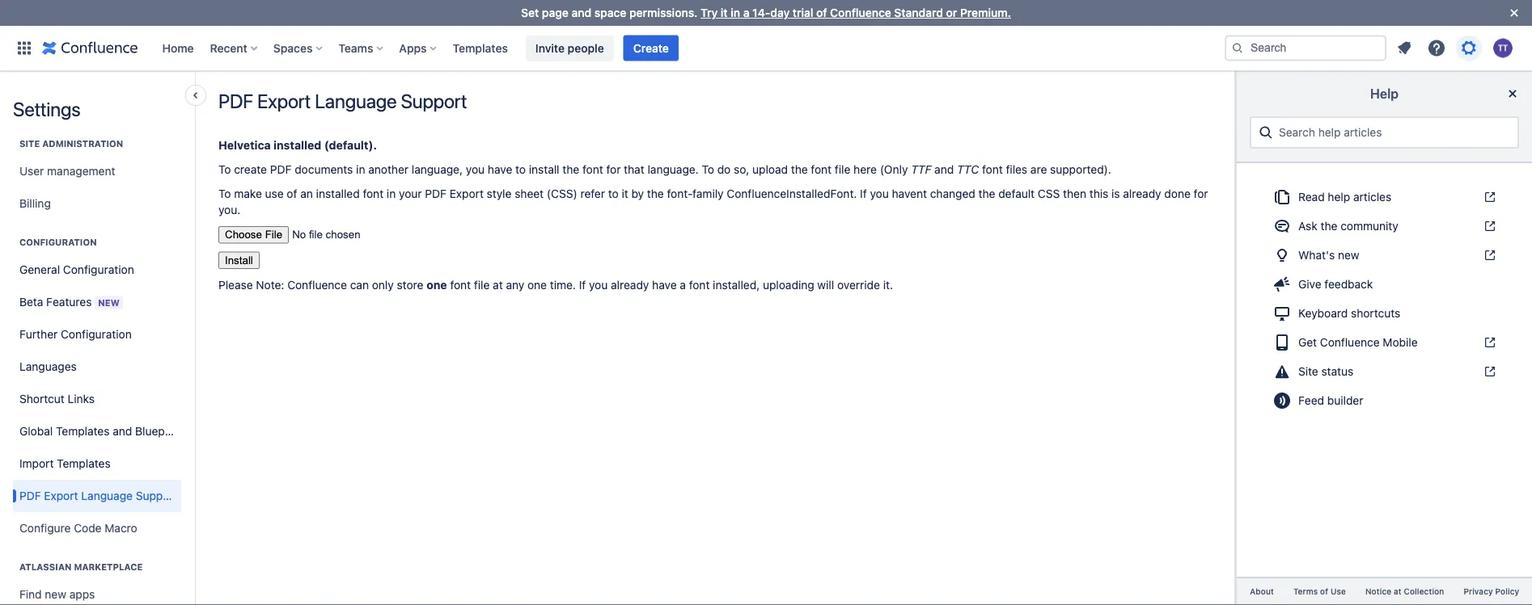 Task type: vqa. For each thing, say whether or not it's contained in the screenshot.
THAT
yes



Task type: locate. For each thing, give the bounding box(es) containing it.
and right ttf
[[934, 163, 954, 176]]

2 vertical spatial configuration
[[61, 328, 132, 341]]

to for font
[[218, 187, 231, 201]]

1 horizontal spatial in
[[387, 187, 396, 201]]

feedback icon image
[[1272, 275, 1292, 294]]

1 horizontal spatial already
[[1123, 187, 1161, 201]]

1 vertical spatial already
[[611, 279, 649, 292]]

read
[[1298, 190, 1325, 204]]

shortcut icon image inside read help articles link
[[1480, 191, 1496, 204]]

global templates and blueprints link
[[13, 416, 188, 448]]

further configuration link
[[13, 319, 181, 351]]

shortcut icon image for mobile
[[1480, 336, 1496, 349]]

apps
[[69, 588, 95, 602]]

it inside the to make use of an installed font in your pdf export style sheet (css) refer to it by the font-family confluenceinstalledfont. if you havent changed the default css then this is already done for you.
[[622, 187, 628, 201]]

to right refer
[[608, 187, 619, 201]]

2 vertical spatial you
[[589, 279, 608, 292]]

of
[[816, 6, 827, 19], [287, 187, 297, 201], [1320, 588, 1328, 597]]

1 vertical spatial new
[[45, 588, 66, 602]]

2 vertical spatial templates
[[57, 457, 111, 471]]

0 vertical spatial templates
[[453, 41, 508, 55]]

in inside the to make use of an installed font in your pdf export style sheet (css) refer to it by the font-family confluenceinstalledfont. if you havent changed the default css then this is already done for you.
[[387, 187, 396, 201]]

1 horizontal spatial at
[[1394, 588, 1401, 597]]

installed down documents
[[316, 187, 360, 201]]

1 vertical spatial if
[[579, 279, 586, 292]]

None submit
[[218, 252, 260, 269]]

will
[[817, 279, 834, 292]]

apps button
[[394, 35, 443, 61]]

support down apps popup button
[[401, 90, 467, 112]]

shortcut
[[19, 393, 65, 406]]

pdf export language support down 'import templates' link
[[19, 490, 178, 503]]

0 horizontal spatial have
[[488, 163, 512, 176]]

0 horizontal spatial support
[[136, 490, 178, 503]]

new
[[1338, 249, 1359, 262], [45, 588, 66, 602]]

administration
[[42, 139, 123, 149]]

0 horizontal spatial site
[[19, 139, 40, 149]]

and for space
[[571, 6, 591, 19]]

by
[[631, 187, 644, 201]]

you down here
[[870, 187, 889, 201]]

a
[[743, 6, 749, 19], [680, 279, 686, 292]]

export
[[257, 90, 311, 112], [450, 187, 484, 201], [44, 490, 78, 503]]

confluence down keyboard shortcuts at bottom right
[[1320, 336, 1380, 349]]

1 horizontal spatial to
[[608, 187, 619, 201]]

1 vertical spatial at
[[1394, 588, 1401, 597]]

of right the trial
[[816, 6, 827, 19]]

and left blueprints at bottom
[[113, 425, 132, 438]]

a left installed,
[[680, 279, 686, 292]]

1 vertical spatial it
[[622, 187, 628, 201]]

1 vertical spatial language
[[81, 490, 133, 503]]

time.
[[550, 279, 576, 292]]

(default).
[[324, 139, 377, 152]]

to make use of an installed font in your pdf export style sheet (css) refer to it by the font-family confluenceinstalledfont. if you havent changed the default css then this is already done for you.
[[218, 187, 1208, 217]]

0 horizontal spatial file
[[474, 279, 490, 292]]

beta
[[19, 295, 43, 309]]

1 horizontal spatial for
[[1194, 187, 1208, 201]]

export inside the to make use of an installed font in your pdf export style sheet (css) refer to it by the font-family confluenceinstalledfont. if you havent changed the default css then this is already done for you.
[[450, 187, 484, 201]]

0 horizontal spatial and
[[113, 425, 132, 438]]

to inside the to make use of an installed font in your pdf export style sheet (css) refer to it by the font-family confluenceinstalledfont. if you havent changed the default css then this is already done for you.
[[218, 187, 231, 201]]

ask
[[1298, 220, 1318, 233]]

export up helvetica installed (default).
[[257, 90, 311, 112]]

import
[[19, 457, 54, 471]]

day
[[770, 6, 790, 19]]

user management link
[[13, 155, 181, 188]]

the
[[562, 163, 579, 176], [791, 163, 808, 176], [647, 187, 664, 201], [978, 187, 995, 201], [1321, 220, 1337, 233]]

0 horizontal spatial one
[[426, 279, 447, 292]]

shortcut icon image
[[1480, 191, 1496, 204], [1480, 220, 1496, 233], [1480, 249, 1496, 262], [1480, 336, 1496, 349], [1480, 366, 1496, 379]]

0 horizontal spatial pdf export language support
[[19, 490, 178, 503]]

close image
[[1505, 3, 1524, 23]]

for
[[606, 163, 621, 176], [1194, 187, 1208, 201]]

1 horizontal spatial one
[[527, 279, 547, 292]]

help
[[1328, 190, 1350, 204]]

already right "time."
[[611, 279, 649, 292]]

1 vertical spatial support
[[136, 490, 178, 503]]

2 horizontal spatial you
[[870, 187, 889, 201]]

0 horizontal spatial to
[[515, 163, 526, 176]]

documents icon image
[[1272, 188, 1292, 207]]

search image
[[1231, 42, 1244, 55]]

1 horizontal spatial of
[[816, 6, 827, 19]]

installed inside the to make use of an installed font in your pdf export style sheet (css) refer to it by the font-family confluenceinstalledfont. if you havent changed the default css then this is already done for you.
[[316, 187, 360, 201]]

0 vertical spatial if
[[860, 187, 867, 201]]

articles
[[1353, 190, 1391, 204]]

if right "time."
[[579, 279, 586, 292]]

site up user
[[19, 139, 40, 149]]

font up refer
[[582, 163, 603, 176]]

language down 'import templates' link
[[81, 490, 133, 503]]

warning icon image
[[1272, 362, 1292, 382]]

of left an
[[287, 187, 297, 201]]

create
[[633, 41, 669, 55]]

2 horizontal spatial of
[[1320, 588, 1328, 597]]

home
[[162, 41, 194, 55]]

templates right apps popup button
[[453, 41, 508, 55]]

templates down links
[[56, 425, 110, 438]]

1 horizontal spatial file
[[835, 163, 850, 176]]

font left installed,
[[689, 279, 710, 292]]

installed
[[274, 139, 321, 152], [316, 187, 360, 201]]

0 horizontal spatial for
[[606, 163, 621, 176]]

configuration up the general
[[19, 237, 97, 248]]

2 vertical spatial and
[[113, 425, 132, 438]]

0 vertical spatial a
[[743, 6, 749, 19]]

in left 14-
[[731, 6, 740, 19]]

language inside pdf export language support link
[[81, 490, 133, 503]]

0 vertical spatial installed
[[274, 139, 321, 152]]

0 horizontal spatial language
[[81, 490, 133, 503]]

new for what's
[[1338, 249, 1359, 262]]

None file field
[[218, 226, 423, 244]]

2 one from the left
[[527, 279, 547, 292]]

1 horizontal spatial pdf export language support
[[218, 90, 467, 112]]

beta features new
[[19, 295, 120, 309]]

1 horizontal spatial confluence
[[830, 6, 891, 19]]

new inside atlassian marketplace group
[[45, 588, 66, 602]]

site inside group
[[19, 139, 40, 149]]

at right notice on the bottom right of page
[[1394, 588, 1401, 597]]

export left style
[[450, 187, 484, 201]]

pdf export language support up (default).
[[218, 90, 467, 112]]

management
[[47, 165, 115, 178]]

you right language,
[[466, 163, 485, 176]]

1 vertical spatial site
[[1298, 365, 1318, 379]]

1 vertical spatial a
[[680, 279, 686, 292]]

1 one from the left
[[426, 279, 447, 292]]

in down (default).
[[356, 163, 365, 176]]

2 shortcut icon image from the top
[[1480, 220, 1496, 233]]

1 horizontal spatial export
[[257, 90, 311, 112]]

have up style
[[488, 163, 512, 176]]

store
[[397, 279, 423, 292]]

a left 14-
[[743, 6, 749, 19]]

refer
[[580, 187, 605, 201]]

1 vertical spatial configuration
[[63, 263, 134, 277]]

feed builder
[[1298, 394, 1363, 408]]

confluence image
[[42, 38, 138, 58], [42, 38, 138, 58]]

0 vertical spatial and
[[571, 6, 591, 19]]

the up the (css)
[[562, 163, 579, 176]]

0 horizontal spatial it
[[622, 187, 628, 201]]

pdf up helvetica
[[218, 90, 253, 112]]

confluence left can at the top left of page
[[287, 279, 347, 292]]

3 shortcut icon image from the top
[[1480, 249, 1496, 262]]

use
[[1330, 588, 1346, 597]]

to up you.
[[218, 187, 231, 201]]

Search help articles field
[[1274, 118, 1511, 147]]

only
[[372, 279, 394, 292]]

font down another
[[363, 187, 384, 201]]

site status
[[1298, 365, 1354, 379]]

installed up documents
[[274, 139, 321, 152]]

shortcut links link
[[13, 383, 181, 416]]

done
[[1164, 187, 1191, 201]]

shortcut icon image inside "ask the community" link
[[1480, 220, 1496, 233]]

further
[[19, 328, 58, 341]]

shortcut icon image inside 'what's new' link
[[1480, 249, 1496, 262]]

language up (default).
[[315, 90, 397, 112]]

1 vertical spatial in
[[356, 163, 365, 176]]

notice
[[1365, 588, 1391, 597]]

new right find
[[45, 588, 66, 602]]

font up confluenceinstalledfont.
[[811, 163, 832, 176]]

2 horizontal spatial export
[[450, 187, 484, 201]]

1 horizontal spatial a
[[743, 6, 749, 19]]

pdf down language,
[[425, 187, 446, 201]]

0 vertical spatial at
[[493, 279, 503, 292]]

configuration up languages link
[[61, 328, 132, 341]]

another
[[368, 163, 409, 176]]

0 vertical spatial file
[[835, 163, 850, 176]]

0 horizontal spatial of
[[287, 187, 297, 201]]

user management
[[19, 165, 115, 178]]

support inside configuration group
[[136, 490, 178, 503]]

pdf inside configuration group
[[19, 490, 41, 503]]

1 vertical spatial file
[[474, 279, 490, 292]]

configuration up new
[[63, 263, 134, 277]]

0 horizontal spatial export
[[44, 490, 78, 503]]

it right try
[[721, 6, 728, 19]]

and inside configuration group
[[113, 425, 132, 438]]

have
[[488, 163, 512, 176], [652, 279, 677, 292]]

2 vertical spatial confluence
[[1320, 336, 1380, 349]]

1 vertical spatial export
[[450, 187, 484, 201]]

0 vertical spatial already
[[1123, 187, 1161, 201]]

terms of use
[[1293, 588, 1346, 597]]

help
[[1370, 86, 1399, 102]]

font right store in the left top of the page
[[450, 279, 471, 292]]

it left by
[[622, 187, 628, 201]]

0 horizontal spatial new
[[45, 588, 66, 602]]

in left the your
[[387, 187, 396, 201]]

1 vertical spatial of
[[287, 187, 297, 201]]

screen icon image
[[1272, 304, 1292, 324]]

marketplace
[[74, 563, 143, 573]]

feed builder button
[[1263, 388, 1506, 414]]

0 vertical spatial you
[[466, 163, 485, 176]]

what's new link
[[1263, 243, 1506, 269]]

2 vertical spatial in
[[387, 187, 396, 201]]

1 vertical spatial to
[[608, 187, 619, 201]]

note:
[[256, 279, 284, 292]]

your profile and preferences image
[[1493, 38, 1513, 58]]

to create pdf documents in another language, you have to install the font for that language. to do so, upload the font file here (only ttf and ttc font files are supported).
[[218, 163, 1111, 176]]

if down here
[[860, 187, 867, 201]]

1 horizontal spatial support
[[401, 90, 467, 112]]

banner
[[0, 25, 1532, 71]]

0 vertical spatial to
[[515, 163, 526, 176]]

shortcut icon image for community
[[1480, 220, 1496, 233]]

2 horizontal spatial in
[[731, 6, 740, 19]]

pdf down import
[[19, 490, 41, 503]]

1 vertical spatial you
[[870, 187, 889, 201]]

configuration for further
[[61, 328, 132, 341]]

one right store in the left top of the page
[[426, 279, 447, 292]]

one
[[426, 279, 447, 292], [527, 279, 547, 292]]

site for site status
[[1298, 365, 1318, 379]]

file left here
[[835, 163, 850, 176]]

configuration
[[19, 237, 97, 248], [63, 263, 134, 277], [61, 328, 132, 341]]

blueprints
[[135, 425, 188, 438]]

font
[[582, 163, 603, 176], [811, 163, 832, 176], [982, 163, 1003, 176], [363, 187, 384, 201], [450, 279, 471, 292], [689, 279, 710, 292]]

1 horizontal spatial new
[[1338, 249, 1359, 262]]

confluence right the trial
[[830, 6, 891, 19]]

for left that
[[606, 163, 621, 176]]

for right done
[[1194, 187, 1208, 201]]

1 horizontal spatial site
[[1298, 365, 1318, 379]]

1 vertical spatial installed
[[316, 187, 360, 201]]

pdf up use at the top left
[[270, 163, 292, 176]]

1 horizontal spatial if
[[860, 187, 867, 201]]

0 vertical spatial language
[[315, 90, 397, 112]]

already right is
[[1123, 187, 1161, 201]]

what's
[[1298, 249, 1335, 262]]

that
[[624, 163, 644, 176]]

new up 'feedback'
[[1338, 249, 1359, 262]]

1 horizontal spatial you
[[589, 279, 608, 292]]

1 horizontal spatial and
[[571, 6, 591, 19]]

global element
[[10, 25, 1221, 71]]

it.
[[883, 279, 893, 292]]

0 vertical spatial of
[[816, 6, 827, 19]]

0 vertical spatial new
[[1338, 249, 1359, 262]]

comment icon image
[[1272, 217, 1292, 236]]

shortcut icon image inside 'get confluence mobile' link
[[1480, 336, 1496, 349]]

give feedback
[[1298, 278, 1373, 291]]

0 horizontal spatial if
[[579, 279, 586, 292]]

5 shortcut icon image from the top
[[1480, 366, 1496, 379]]

set
[[521, 6, 539, 19]]

status
[[1321, 365, 1354, 379]]

0 horizontal spatial a
[[680, 279, 686, 292]]

find
[[19, 588, 42, 602]]

invite people
[[535, 41, 604, 55]]

0 vertical spatial support
[[401, 90, 467, 112]]

policy
[[1495, 588, 1519, 597]]

(only
[[880, 163, 908, 176]]

and for blueprints
[[113, 425, 132, 438]]

try it in a 14-day trial of confluence standard or premium. link
[[701, 6, 1011, 19]]

1 vertical spatial for
[[1194, 187, 1208, 201]]

to left create
[[218, 163, 231, 176]]

macro
[[105, 522, 137, 535]]

to left install
[[515, 163, 526, 176]]

code
[[74, 522, 102, 535]]

support up the macro
[[136, 490, 178, 503]]

export down import templates on the left bottom of page
[[44, 490, 78, 503]]

site administration
[[19, 139, 123, 149]]

1 vertical spatial and
[[934, 163, 954, 176]]

to
[[515, 163, 526, 176], [608, 187, 619, 201]]

2 vertical spatial export
[[44, 490, 78, 503]]

1 vertical spatial have
[[652, 279, 677, 292]]

have left installed,
[[652, 279, 677, 292]]

find new apps link
[[13, 579, 181, 606]]

0 vertical spatial export
[[257, 90, 311, 112]]

appswitcher icon image
[[15, 38, 34, 58]]

you.
[[218, 203, 241, 217]]

4 shortcut icon image from the top
[[1480, 336, 1496, 349]]

get
[[1298, 336, 1317, 349]]

and right page
[[571, 6, 591, 19]]

configuration inside "link"
[[61, 328, 132, 341]]

in
[[731, 6, 740, 19], [356, 163, 365, 176], [387, 187, 396, 201]]

0 vertical spatial in
[[731, 6, 740, 19]]

one right any
[[527, 279, 547, 292]]

0 vertical spatial it
[[721, 6, 728, 19]]

1 shortcut icon image from the top
[[1480, 191, 1496, 204]]

site right the warning icon
[[1298, 365, 1318, 379]]

you right "time."
[[589, 279, 608, 292]]

1 vertical spatial templates
[[56, 425, 110, 438]]

0 vertical spatial site
[[19, 139, 40, 149]]

templates up pdf export language support link
[[57, 457, 111, 471]]

1 vertical spatial confluence
[[287, 279, 347, 292]]

file
[[835, 163, 850, 176], [474, 279, 490, 292]]

billing
[[19, 197, 51, 210]]

file left any
[[474, 279, 490, 292]]

ttc
[[957, 163, 979, 176]]

to left do
[[702, 163, 714, 176]]

at left any
[[493, 279, 503, 292]]

of left use
[[1320, 588, 1328, 597]]

new
[[98, 298, 120, 308]]



Task type: describe. For each thing, give the bounding box(es) containing it.
site status link
[[1263, 359, 1506, 385]]

export inside configuration group
[[44, 490, 78, 503]]

mobile icon image
[[1272, 333, 1292, 353]]

general
[[19, 263, 60, 277]]

features
[[46, 295, 92, 309]]

links
[[68, 393, 95, 406]]

font left files
[[982, 163, 1003, 176]]

configuration group
[[13, 220, 188, 550]]

configure
[[19, 522, 71, 535]]

about
[[1250, 588, 1274, 597]]

or
[[946, 6, 957, 19]]

apps
[[399, 41, 427, 55]]

privacy
[[1463, 588, 1493, 597]]

templates link
[[448, 35, 513, 61]]

already inside the to make use of an installed font in your pdf export style sheet (css) refer to it by the font-family confluenceinstalledfont. if you havent changed the default css then this is already done for you.
[[1123, 187, 1161, 201]]

font-
[[667, 187, 693, 201]]

1 horizontal spatial have
[[652, 279, 677, 292]]

supported).
[[1050, 163, 1111, 176]]

banner containing home
[[0, 25, 1532, 71]]

font inside the to make use of an installed font in your pdf export style sheet (css) refer to it by the font-family confluenceinstalledfont. if you havent changed the default css then this is already done for you.
[[363, 187, 384, 201]]

2 vertical spatial of
[[1320, 588, 1328, 597]]

notice at collection link
[[1355, 586, 1454, 599]]

uploading
[[763, 279, 814, 292]]

2 horizontal spatial and
[[934, 163, 954, 176]]

make
[[234, 187, 262, 201]]

get confluence mobile link
[[1263, 330, 1506, 356]]

read help articles
[[1298, 190, 1391, 204]]

0 vertical spatial for
[[606, 163, 621, 176]]

help icon image
[[1427, 38, 1446, 58]]

site administration group
[[13, 121, 181, 225]]

any
[[506, 279, 524, 292]]

terms of use link
[[1283, 586, 1355, 599]]

so,
[[734, 163, 749, 176]]

close image
[[1503, 84, 1522, 104]]

atlassian marketplace group
[[13, 545, 181, 606]]

your
[[399, 187, 422, 201]]

family
[[693, 187, 724, 201]]

in for it
[[731, 6, 740, 19]]

ttf
[[911, 163, 931, 176]]

ask the community
[[1298, 220, 1398, 233]]

is
[[1111, 187, 1120, 201]]

the left default
[[978, 187, 995, 201]]

permissions.
[[629, 6, 698, 19]]

please
[[218, 279, 253, 292]]

lightbulb icon image
[[1272, 246, 1292, 265]]

use
[[265, 187, 284, 201]]

settings
[[13, 98, 80, 121]]

shortcuts
[[1351, 307, 1400, 320]]

set page and space permissions. try it in a 14-day trial of confluence standard or premium.
[[521, 6, 1011, 19]]

1 horizontal spatial language
[[315, 90, 397, 112]]

of inside the to make use of an installed font in your pdf export style sheet (css) refer to it by the font-family confluenceinstalledfont. if you havent changed the default css then this is already done for you.
[[287, 187, 297, 201]]

for inside the to make use of an installed font in your pdf export style sheet (css) refer to it by the font-family confluenceinstalledfont. if you havent changed the default css then this is already done for you.
[[1194, 187, 1208, 201]]

billing link
[[13, 188, 181, 220]]

style
[[487, 187, 512, 201]]

import templates
[[19, 457, 111, 471]]

havent
[[892, 187, 927, 201]]

css
[[1038, 187, 1060, 201]]

an
[[300, 187, 313, 201]]

templates for import templates
[[57, 457, 111, 471]]

to inside the to make use of an installed font in your pdf export style sheet (css) refer to it by the font-family confluenceinstalledfont. if you havent changed the default css then this is already done for you.
[[608, 187, 619, 201]]

home link
[[157, 35, 199, 61]]

0 vertical spatial configuration
[[19, 237, 97, 248]]

ask the community link
[[1263, 214, 1506, 239]]

give feedback button
[[1263, 272, 1506, 298]]

get confluence mobile
[[1298, 336, 1418, 349]]

user
[[19, 165, 44, 178]]

to for language,
[[218, 163, 231, 176]]

configuration for general
[[63, 263, 134, 277]]

general configuration
[[19, 263, 134, 277]]

mobile
[[1383, 336, 1418, 349]]

can
[[350, 279, 369, 292]]

notification icon image
[[1395, 38, 1414, 58]]

the right by
[[647, 187, 664, 201]]

further configuration
[[19, 328, 132, 341]]

2 horizontal spatial confluence
[[1320, 336, 1380, 349]]

you inside the to make use of an installed font in your pdf export style sheet (css) refer to it by the font-family confluenceinstalledfont. if you havent changed the default css then this is already done for you.
[[870, 187, 889, 201]]

what's new
[[1298, 249, 1359, 262]]

0 horizontal spatial at
[[493, 279, 503, 292]]

do
[[717, 163, 731, 176]]

the right ask
[[1321, 220, 1337, 233]]

keyboard shortcuts
[[1298, 307, 1400, 320]]

confluenceinstalledfont.
[[727, 187, 857, 201]]

then
[[1063, 187, 1086, 201]]

the up confluenceinstalledfont.
[[791, 163, 808, 176]]

Search field
[[1225, 35, 1386, 61]]

14-
[[752, 6, 770, 19]]

if inside the to make use of an installed font in your pdf export style sheet (css) refer to it by the font-family confluenceinstalledfont. if you havent changed the default css then this is already done for you.
[[860, 187, 867, 201]]

configure code macro
[[19, 522, 137, 535]]

0 horizontal spatial in
[[356, 163, 365, 176]]

general configuration link
[[13, 254, 181, 286]]

installed,
[[713, 279, 760, 292]]

install
[[529, 163, 559, 176]]

shortcut icon image inside site status link
[[1480, 366, 1496, 379]]

0 vertical spatial have
[[488, 163, 512, 176]]

0 horizontal spatial confluence
[[287, 279, 347, 292]]

1 horizontal spatial it
[[721, 6, 728, 19]]

global
[[19, 425, 53, 438]]

shortcut icon image for articles
[[1480, 191, 1496, 204]]

in for font
[[387, 187, 396, 201]]

templates inside global element
[[453, 41, 508, 55]]

pdf export language support inside configuration group
[[19, 490, 178, 503]]

trial
[[793, 6, 813, 19]]

read help articles link
[[1263, 184, 1506, 210]]

shortcut links
[[19, 393, 95, 406]]

pdf inside the to make use of an installed font in your pdf export style sheet (css) refer to it by the font-family confluenceinstalledfont. if you havent changed the default css then this is already done for you.
[[425, 187, 446, 201]]

privacy policy
[[1463, 588, 1519, 597]]

notice at collection
[[1365, 588, 1444, 597]]

helvetica installed (default).
[[218, 139, 377, 152]]

helvetica
[[218, 139, 271, 152]]

people
[[568, 41, 604, 55]]

documents
[[295, 163, 353, 176]]

files
[[1006, 163, 1027, 176]]

invite
[[535, 41, 565, 55]]

community
[[1341, 220, 1398, 233]]

please note: confluence can only store one font file at any one time. if you already have a font installed, uploading will override it.
[[218, 279, 893, 292]]

0 horizontal spatial already
[[611, 279, 649, 292]]

templates for global templates and blueprints
[[56, 425, 110, 438]]

0 horizontal spatial you
[[466, 163, 485, 176]]

settings icon image
[[1459, 38, 1479, 58]]

0 vertical spatial confluence
[[830, 6, 891, 19]]

new for find
[[45, 588, 66, 602]]

privacy policy link
[[1454, 586, 1529, 599]]

0 vertical spatial pdf export language support
[[218, 90, 467, 112]]

languages
[[19, 360, 77, 374]]

languages link
[[13, 351, 181, 383]]

page
[[542, 6, 568, 19]]

site for site administration
[[19, 139, 40, 149]]

signal icon image
[[1272, 391, 1292, 411]]

here
[[854, 163, 877, 176]]

language,
[[412, 163, 463, 176]]



